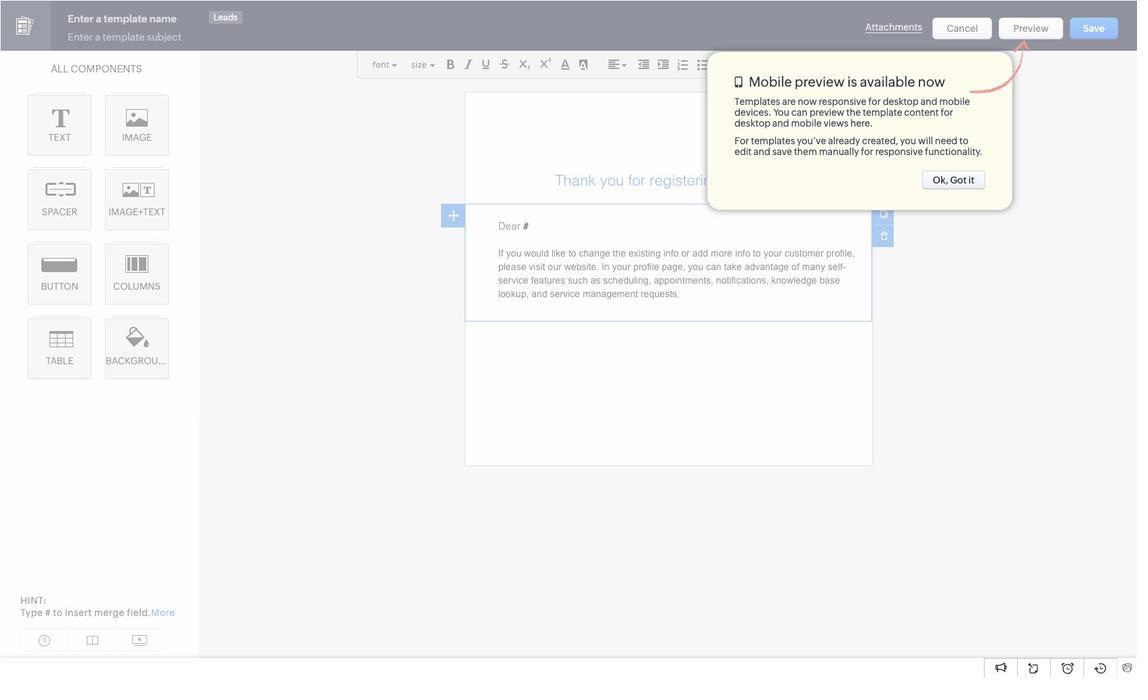 Task type: describe. For each thing, give the bounding box(es) containing it.
for right already
[[861, 147, 874, 157]]

manually
[[819, 147, 859, 157]]

1 horizontal spatial responsive
[[876, 147, 923, 157]]

0 vertical spatial and
[[921, 96, 938, 107]]

now inside 'templates are now responsive for desktop and mobile devices. you can preview the template content for desktop and mobile views here. for templates you've already created, you will need to edit and save them manually for responsive functionality.'
[[798, 96, 817, 107]]

button link
[[28, 244, 91, 305]]

functionality.
[[925, 147, 983, 157]]

templates
[[735, 96, 781, 107]]

already
[[828, 136, 861, 147]]

ok, got it link
[[922, 171, 986, 190]]

created,
[[862, 136, 899, 147]]

0 vertical spatial preview
[[795, 74, 845, 90]]

text
[[48, 132, 71, 143]]

available
[[860, 74, 915, 90]]

all components
[[51, 63, 142, 75]]

ok, got it
[[933, 175, 975, 186]]

templates
[[751, 136, 795, 147]]

0 horizontal spatial responsive
[[819, 96, 867, 107]]

background link
[[105, 319, 172, 380]]

0 horizontal spatial and
[[754, 147, 771, 157]]

you
[[900, 136, 917, 147]]

table
[[46, 356, 73, 367]]

save
[[1083, 19, 1105, 30]]

all
[[51, 63, 69, 75]]

image+text
[[108, 207, 165, 218]]

image+text link
[[105, 169, 169, 230]]

spacer
[[42, 207, 78, 218]]

got
[[950, 175, 967, 186]]

are
[[782, 96, 796, 107]]

1 vertical spatial desktop
[[735, 118, 771, 129]]

you've
[[797, 136, 826, 147]]

spacer link
[[28, 169, 91, 230]]

table link
[[28, 319, 91, 380]]

views
[[824, 118, 849, 129]]

templates are now responsive for desktop and mobile devices. you can preview the template content for desktop and mobile views here. for templates you've already created, you will need to edit and save them manually for responsive functionality.
[[735, 96, 983, 157]]

devices.
[[735, 107, 772, 118]]

text link
[[28, 95, 91, 156]]

button
[[41, 281, 78, 292]]

here.
[[851, 118, 873, 129]]

the
[[847, 107, 861, 118]]

image
[[122, 132, 152, 143]]



Task type: locate. For each thing, give the bounding box(es) containing it.
background
[[106, 356, 172, 367]]

desktop up for
[[735, 118, 771, 129]]

preview left the is
[[795, 74, 845, 90]]

responsive down mobile preview is available now
[[819, 96, 867, 107]]

responsive
[[819, 96, 867, 107], [876, 147, 923, 157]]

components
[[71, 63, 142, 75]]

0 horizontal spatial desktop
[[735, 118, 771, 129]]

responsive down the template
[[876, 147, 923, 157]]

and
[[921, 96, 938, 107], [773, 118, 790, 129], [754, 147, 771, 157]]

preview
[[795, 74, 845, 90], [810, 107, 845, 118]]

desktop
[[883, 96, 919, 107], [735, 118, 771, 129]]

and up templates
[[773, 118, 790, 129]]

1 horizontal spatial desktop
[[883, 96, 919, 107]]

for
[[735, 136, 749, 147]]

preview inside 'templates are now responsive for desktop and mobile devices. you can preview the template content for desktop and mobile views here. for templates you've already created, you will need to edit and save them manually for responsive functionality.'
[[810, 107, 845, 118]]

1 horizontal spatial and
[[773, 118, 790, 129]]

mobile right content on the top right
[[940, 96, 970, 107]]

2 horizontal spatial and
[[921, 96, 938, 107]]

1 horizontal spatial now
[[918, 74, 946, 90]]

edit
[[735, 147, 752, 157]]

and right the edit
[[754, 147, 771, 157]]

for right content on the top right
[[941, 107, 954, 118]]

0 vertical spatial now
[[918, 74, 946, 90]]

Enter a template subject text field
[[64, 31, 200, 44]]

them
[[794, 147, 817, 157]]

Enter a template name text field
[[64, 10, 277, 23], [64, 11, 210, 27]]

mobile up the you've
[[791, 118, 822, 129]]

is
[[848, 74, 857, 90]]

columns link
[[105, 244, 169, 305]]

desktop down available
[[883, 96, 919, 107]]

mobile preview is available now
[[746, 74, 946, 90]]

and up will
[[921, 96, 938, 107]]

need
[[935, 136, 958, 147]]

1 vertical spatial and
[[773, 118, 790, 129]]

1 vertical spatial responsive
[[876, 147, 923, 157]]

it
[[969, 175, 975, 186]]

1 vertical spatial now
[[798, 96, 817, 107]]

content
[[905, 107, 939, 118]]

for
[[869, 96, 881, 107], [941, 107, 954, 118], [861, 147, 874, 157]]

0 horizontal spatial mobile
[[791, 118, 822, 129]]

now right are
[[798, 96, 817, 107]]

0 vertical spatial desktop
[[883, 96, 919, 107]]

1 vertical spatial mobile
[[791, 118, 822, 129]]

attachments
[[868, 17, 925, 28], [865, 22, 922, 33]]

for right the
[[869, 96, 881, 107]]

None button
[[935, 14, 995, 35], [1001, 14, 1064, 35], [933, 18, 992, 39], [999, 18, 1063, 39], [1070, 18, 1118, 39], [935, 14, 995, 35], [1001, 14, 1064, 35], [933, 18, 992, 39], [999, 18, 1063, 39], [1070, 18, 1118, 39]]

2 vertical spatial and
[[754, 147, 771, 157]]

1 horizontal spatial mobile
[[940, 96, 970, 107]]

mobile
[[749, 74, 792, 90]]

save
[[773, 147, 792, 157]]

0 horizontal spatial now
[[798, 96, 817, 107]]

1 vertical spatial preview
[[810, 107, 845, 118]]

ok,
[[933, 175, 949, 186]]

0 vertical spatial mobile
[[940, 96, 970, 107]]

now
[[918, 74, 946, 90], [798, 96, 817, 107]]

now up content on the top right
[[918, 74, 946, 90]]

to
[[960, 136, 969, 147]]

0 vertical spatial responsive
[[819, 96, 867, 107]]

template
[[863, 107, 903, 118]]

columns
[[113, 281, 161, 292]]

preview left the
[[810, 107, 845, 118]]

will
[[919, 136, 933, 147]]

leads
[[213, 12, 238, 22]]

can
[[792, 107, 808, 118]]

mobile
[[940, 96, 970, 107], [791, 118, 822, 129]]

image link
[[105, 95, 169, 156]]

you
[[774, 107, 790, 118]]



Task type: vqa. For each thing, say whether or not it's contained in the screenshot.
content
yes



